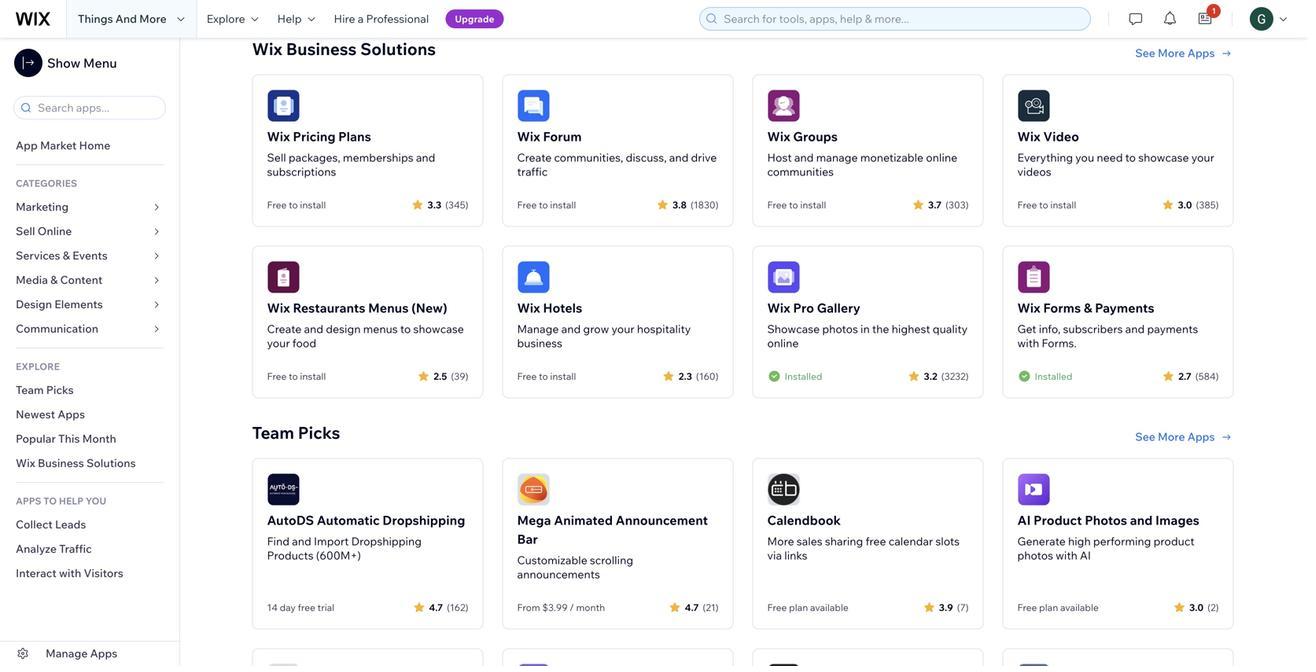 Task type: locate. For each thing, give the bounding box(es) containing it.
scrolling
[[590, 554, 634, 567]]

team picks down the explore
[[16, 383, 74, 397]]

0 vertical spatial showcase
[[1139, 151, 1189, 165]]

1 see from the top
[[1136, 46, 1156, 60]]

media
[[16, 273, 48, 287]]

team picks up autods automatic dropshipping icon
[[252, 423, 340, 444]]

ai product photos and images generate high performing product photos with ai
[[1018, 513, 1200, 563]]

free for hotels
[[517, 371, 537, 383]]

2.5
[[434, 371, 447, 383]]

0 horizontal spatial picks
[[46, 383, 74, 397]]

1 horizontal spatial sell
[[267, 151, 286, 165]]

plan down generate
[[1040, 602, 1059, 614]]

explore
[[207, 12, 245, 26]]

apps inside manage apps link
[[90, 647, 118, 661]]

and
[[416, 151, 436, 165], [669, 151, 689, 165], [795, 151, 814, 165], [304, 322, 323, 336], [562, 322, 581, 336], [1126, 322, 1145, 336], [1130, 513, 1153, 529], [292, 535, 311, 549]]

3.0 left (385)
[[1178, 199, 1193, 211]]

dropshipping down automatic
[[351, 535, 422, 549]]

product
[[1154, 535, 1195, 549]]

day
[[280, 602, 296, 614]]

sell inside the wix pricing plans sell packages, memberships and subscriptions
[[267, 151, 286, 165]]

1 horizontal spatial available
[[1061, 602, 1099, 614]]

to right menus
[[400, 322, 411, 336]]

to down subscriptions
[[289, 199, 298, 211]]

& for media
[[50, 273, 58, 287]]

1 vertical spatial create
[[267, 322, 302, 336]]

0 horizontal spatial team picks
[[16, 383, 74, 397]]

1 horizontal spatial picks
[[298, 423, 340, 444]]

visitors
[[84, 567, 123, 580]]

team up autods automatic dropshipping icon
[[252, 423, 294, 444]]

wix down wix pricing plans icon on the left
[[267, 129, 290, 145]]

1 horizontal spatial with
[[1018, 337, 1040, 350]]

free to install down videos
[[1018, 199, 1077, 211]]

mega animated announcement bar customizable scrolling announcements
[[517, 513, 708, 582]]

available down high
[[1061, 602, 1099, 614]]

0 horizontal spatial &
[[50, 273, 58, 287]]

0 vertical spatial see
[[1136, 46, 1156, 60]]

wix pricing plans sell packages, memberships and subscriptions
[[267, 129, 436, 179]]

design elements
[[16, 297, 103, 311]]

2 available from the left
[[1061, 602, 1099, 614]]

(584)
[[1196, 371, 1219, 383]]

showcase right need
[[1139, 151, 1189, 165]]

4.7 left (162)
[[429, 602, 443, 614]]

month
[[82, 432, 116, 446]]

to down traffic
[[539, 199, 548, 211]]

wix hotels manage and grow your hospitality business
[[517, 300, 691, 350]]

picks up newest apps
[[46, 383, 74, 397]]

free to install down subscriptions
[[267, 199, 326, 211]]

available for sales
[[810, 602, 849, 614]]

1 horizontal spatial photos
[[1018, 549, 1054, 563]]

1 horizontal spatial team picks
[[252, 423, 340, 444]]

wix for wix pro gallery
[[768, 300, 791, 316]]

1 vertical spatial with
[[1056, 549, 1078, 563]]

1 vertical spatial wix business solutions
[[16, 456, 136, 470]]

and inside wix restaurants menus (new) create and design menus to showcase your food
[[304, 322, 323, 336]]

free to install for host
[[768, 199, 826, 211]]

photos down generate
[[1018, 549, 1054, 563]]

free right sharing
[[866, 535, 886, 549]]

1 vertical spatial dropshipping
[[351, 535, 422, 549]]

2.3
[[679, 371, 692, 383]]

wix restaurants menus (new) create and design menus to showcase your food
[[267, 300, 464, 350]]

2 vertical spatial with
[[59, 567, 81, 580]]

wix business solutions down 'this'
[[16, 456, 136, 470]]

1 vertical spatial business
[[38, 456, 84, 470]]

0 horizontal spatial solutions
[[87, 456, 136, 470]]

ai down high
[[1080, 549, 1091, 563]]

plan for product
[[1040, 602, 1059, 614]]

wix down wix restaurants menus (new) icon
[[267, 300, 290, 316]]

create
[[517, 151, 552, 165], [267, 322, 302, 336]]

0 horizontal spatial online
[[768, 337, 799, 350]]

wix inside the wix pricing plans sell packages, memberships and subscriptions
[[267, 129, 290, 145]]

1 horizontal spatial installed
[[1035, 371, 1073, 383]]

0 vertical spatial see more apps button
[[1136, 46, 1234, 60]]

1 vertical spatial solutions
[[87, 456, 136, 470]]

2 see more apps button from the top
[[1136, 430, 1234, 444]]

pro
[[794, 300, 814, 316]]

0 vertical spatial see more apps
[[1136, 46, 1215, 60]]

(21)
[[703, 602, 719, 614]]

Search for tools, apps, help & more... field
[[719, 8, 1086, 30]]

online down showcase
[[768, 337, 799, 350]]

announcements
[[517, 568, 600, 582]]

(new)
[[412, 300, 447, 316]]

ai
[[1018, 513, 1031, 529], [1080, 549, 1091, 563]]

to down "communities"
[[789, 199, 798, 211]]

see more apps down 1 "button"
[[1136, 46, 1215, 60]]

install down "communities"
[[801, 199, 826, 211]]

wix pro gallery icon image
[[768, 261, 801, 294]]

solutions
[[360, 39, 436, 60], [87, 456, 136, 470]]

free to install down business
[[517, 371, 576, 383]]

import
[[314, 535, 349, 549]]

menus
[[363, 322, 398, 336]]

1 vertical spatial see more apps
[[1136, 430, 1215, 444]]

picks inside sidebar 'element'
[[46, 383, 74, 397]]

dropshipping
[[383, 513, 465, 529], [351, 535, 422, 549]]

business down hire
[[286, 39, 357, 60]]

videos
[[1018, 165, 1052, 179]]

free to install for everything
[[1018, 199, 1077, 211]]

1 vertical spatial see
[[1136, 430, 1156, 444]]

free plan available
[[768, 602, 849, 614], [1018, 602, 1099, 614]]

install for plans
[[300, 199, 326, 211]]

sell inside sidebar 'element'
[[16, 224, 35, 238]]

interact
[[16, 567, 57, 580]]

4.7 left the (21)
[[685, 602, 699, 614]]

1 horizontal spatial online
[[926, 151, 958, 165]]

your right grow
[[612, 322, 635, 336]]

wix business solutions inside sidebar 'element'
[[16, 456, 136, 470]]

1 horizontal spatial 4.7
[[685, 602, 699, 614]]

showcase inside wix video everything you need to showcase your videos
[[1139, 151, 1189, 165]]

wix video icon image
[[1018, 89, 1051, 122]]

business inside sidebar 'element'
[[38, 456, 84, 470]]

and right memberships
[[416, 151, 436, 165]]

apps inside newest apps link
[[58, 408, 85, 421]]

0 horizontal spatial wix business solutions
[[16, 456, 136, 470]]

solutions down month
[[87, 456, 136, 470]]

wix up everything
[[1018, 129, 1041, 145]]

2 free plan available from the left
[[1018, 602, 1099, 614]]

your left 'food'
[[267, 337, 290, 350]]

this
[[58, 432, 80, 446]]

install down subscriptions
[[300, 199, 326, 211]]

and down payments
[[1126, 322, 1145, 336]]

analyze
[[16, 542, 57, 556]]

wix inside the "wix forum create communities, discuss, and drive traffic"
[[517, 129, 540, 145]]

2 installed from the left
[[1035, 371, 1073, 383]]

sell up subscriptions
[[267, 151, 286, 165]]

1 horizontal spatial team
[[252, 423, 294, 444]]

0 horizontal spatial free plan available
[[768, 602, 849, 614]]

/
[[570, 602, 574, 614]]

1 plan from the left
[[789, 602, 808, 614]]

media & content
[[16, 273, 103, 287]]

1 horizontal spatial create
[[517, 151, 552, 165]]

wix inside wix hotels manage and grow your hospitality business
[[517, 300, 540, 316]]

solutions down professional
[[360, 39, 436, 60]]

Search apps... field
[[33, 97, 161, 119]]

1 vertical spatial photos
[[1018, 549, 1054, 563]]

media & content link
[[0, 268, 179, 293]]

0 vertical spatial picks
[[46, 383, 74, 397]]

and
[[115, 12, 137, 26]]

business down popular this month on the bottom of the page
[[38, 456, 84, 470]]

1 horizontal spatial free plan available
[[1018, 602, 1099, 614]]

installed for showcase
[[785, 371, 823, 383]]

1 horizontal spatial plan
[[1040, 602, 1059, 614]]

wix pricing plans icon image
[[267, 89, 300, 122]]

free to install for manage
[[517, 371, 576, 383]]

free to install for create
[[517, 199, 576, 211]]

free for pricing
[[267, 199, 287, 211]]

& left events
[[63, 249, 70, 262]]

upgrade button
[[446, 9, 504, 28]]

and inside autods automatic dropshipping find and import dropshipping products (600m+)
[[292, 535, 311, 549]]

picks up autods automatic dropshipping icon
[[298, 423, 340, 444]]

manage
[[517, 322, 559, 336], [46, 647, 88, 661]]

showcase down the (new)
[[413, 322, 464, 336]]

info,
[[1039, 322, 1061, 336]]

plan for more
[[789, 602, 808, 614]]

3.0 (385)
[[1178, 199, 1219, 211]]

groups
[[794, 129, 838, 145]]

app market home
[[16, 138, 110, 152]]

wix inside wix pro gallery showcase photos in the highest quality online
[[768, 300, 791, 316]]

to right need
[[1126, 151, 1136, 165]]

0 horizontal spatial photos
[[823, 322, 858, 336]]

your up (385)
[[1192, 151, 1215, 165]]

0 vertical spatial business
[[286, 39, 357, 60]]

1 vertical spatial see more apps button
[[1136, 430, 1234, 444]]

to down business
[[539, 371, 548, 383]]

3.2 (3232)
[[924, 371, 969, 383]]

professional
[[366, 12, 429, 26]]

wix hotels icon image
[[517, 261, 550, 294]]

team down the explore
[[16, 383, 44, 397]]

free for more
[[768, 602, 787, 614]]

0 horizontal spatial showcase
[[413, 322, 464, 336]]

free plan available down links
[[768, 602, 849, 614]]

traffic
[[59, 542, 92, 556]]

to for wix pricing plans
[[289, 199, 298, 211]]

get
[[1018, 322, 1037, 336]]

with down 'get'
[[1018, 337, 1040, 350]]

install down business
[[550, 371, 576, 383]]

1 4.7 from the left
[[429, 602, 443, 614]]

team picks inside sidebar 'element'
[[16, 383, 74, 397]]

and inside wix hotels manage and grow your hospitality business
[[562, 322, 581, 336]]

wix up 'get'
[[1018, 300, 1041, 316]]

& right media
[[50, 273, 58, 287]]

install down communities,
[[550, 199, 576, 211]]

1 vertical spatial team
[[252, 423, 294, 444]]

see more apps down 2.7
[[1136, 430, 1215, 444]]

& up subscribers
[[1084, 300, 1093, 316]]

design elements link
[[0, 293, 179, 317]]

sell
[[267, 151, 286, 165], [16, 224, 35, 238]]

install for create
[[550, 199, 576, 211]]

with down traffic
[[59, 567, 81, 580]]

0 horizontal spatial available
[[810, 602, 849, 614]]

and left drive
[[669, 151, 689, 165]]

free to install down 'food'
[[267, 371, 326, 383]]

0 horizontal spatial manage
[[46, 647, 88, 661]]

& for services
[[63, 249, 70, 262]]

wix down popular
[[16, 456, 35, 470]]

1 vertical spatial 3.0
[[1190, 602, 1204, 614]]

with inside ai product photos and images generate high performing product photos with ai
[[1056, 549, 1078, 563]]

wix inside the wix forms & payments get info, subscribers and payments with forms.
[[1018, 300, 1041, 316]]

and down the hotels
[[562, 322, 581, 336]]

2 horizontal spatial with
[[1056, 549, 1078, 563]]

manage inside sidebar 'element'
[[46, 647, 88, 661]]

available down sharing
[[810, 602, 849, 614]]

2.7 (584)
[[1179, 371, 1219, 383]]

installed down forms.
[[1035, 371, 1073, 383]]

free for product
[[1018, 602, 1038, 614]]

and inside the wix forms & payments get info, subscribers and payments with forms.
[[1126, 322, 1145, 336]]

plan down links
[[789, 602, 808, 614]]

2 4.7 from the left
[[685, 602, 699, 614]]

free
[[267, 199, 287, 211], [517, 199, 537, 211], [768, 199, 787, 211], [1018, 199, 1038, 211], [267, 371, 287, 383], [517, 371, 537, 383], [768, 602, 787, 614], [1018, 602, 1038, 614]]

1 vertical spatial manage
[[46, 647, 88, 661]]

install down 'food'
[[300, 371, 326, 383]]

2 see more apps from the top
[[1136, 430, 1215, 444]]

sell up services
[[16, 224, 35, 238]]

0 vertical spatial dropshipping
[[383, 513, 465, 529]]

2.3 (160)
[[679, 371, 719, 383]]

and up "communities"
[[795, 151, 814, 165]]

free right day
[[298, 602, 316, 614]]

apps
[[1188, 46, 1215, 60], [58, 408, 85, 421], [1188, 430, 1215, 444], [90, 647, 118, 661]]

1 free plan available from the left
[[768, 602, 849, 614]]

services & events
[[16, 249, 108, 262]]

wix inside wix groups host and manage monetizable online communities
[[768, 129, 791, 145]]

discuss,
[[626, 151, 667, 165]]

0 horizontal spatial sell
[[16, 224, 35, 238]]

2 horizontal spatial &
[[1084, 300, 1093, 316]]

generate
[[1018, 535, 1066, 549]]

0 vertical spatial team picks
[[16, 383, 74, 397]]

ai up generate
[[1018, 513, 1031, 529]]

via
[[768, 549, 782, 563]]

3.9
[[939, 602, 953, 614]]

wix inside wix video everything you need to showcase your videos
[[1018, 129, 1041, 145]]

wix up host
[[768, 129, 791, 145]]

sharing
[[825, 535, 863, 549]]

1 horizontal spatial free
[[866, 535, 886, 549]]

0 vertical spatial photos
[[823, 322, 858, 336]]

install down videos
[[1051, 199, 1077, 211]]

see more apps button down 2.7
[[1136, 430, 1234, 444]]

see more apps for team picks
[[1136, 430, 1215, 444]]

hotels
[[543, 300, 583, 316]]

available for photos
[[1061, 602, 1099, 614]]

hire a professional link
[[325, 0, 439, 38]]

showcase inside wix restaurants menus (new) create and design menus to showcase your food
[[413, 322, 464, 336]]

2.7
[[1179, 371, 1192, 383]]

0 vertical spatial wix business solutions
[[252, 39, 436, 60]]

create inside wix restaurants menus (new) create and design menus to showcase your food
[[267, 322, 302, 336]]

to inside wix restaurants menus (new) create and design menus to showcase your food
[[400, 322, 411, 336]]

create up traffic
[[517, 151, 552, 165]]

autods
[[267, 513, 314, 529]]

wix down wix hotels icon
[[517, 300, 540, 316]]

to down videos
[[1040, 199, 1049, 211]]

0 vertical spatial online
[[926, 151, 958, 165]]

0 vertical spatial free
[[866, 535, 886, 549]]

0 vertical spatial manage
[[517, 322, 559, 336]]

2 plan from the left
[[1040, 602, 1059, 614]]

need
[[1097, 151, 1123, 165]]

0 vertical spatial team
[[16, 383, 44, 397]]

3.2
[[924, 371, 938, 383]]

to for wix hotels
[[539, 371, 548, 383]]

0 horizontal spatial 4.7
[[429, 602, 443, 614]]

photos down gallery
[[823, 322, 858, 336]]

2 vertical spatial &
[[1084, 300, 1093, 316]]

online up 3.7 (303) on the top right of page
[[926, 151, 958, 165]]

0 horizontal spatial installed
[[785, 371, 823, 383]]

to for wix forum
[[539, 199, 548, 211]]

everything
[[1018, 151, 1073, 165]]

menus
[[368, 300, 409, 316]]

wix down help
[[252, 39, 282, 60]]

0 horizontal spatial team
[[16, 383, 44, 397]]

wix business solutions down hire
[[252, 39, 436, 60]]

free to install down traffic
[[517, 199, 576, 211]]

3.0 (2)
[[1190, 602, 1219, 614]]

0 vertical spatial sell
[[267, 151, 286, 165]]

3.0 left (2)
[[1190, 602, 1204, 614]]

packages,
[[289, 151, 341, 165]]

wix down wix forum icon
[[517, 129, 540, 145]]

see more apps button down 1 "button"
[[1136, 46, 1234, 60]]

1 vertical spatial sell
[[16, 224, 35, 238]]

free
[[866, 535, 886, 549], [298, 602, 316, 614]]

2 see from the top
[[1136, 430, 1156, 444]]

interact with visitors link
[[0, 562, 179, 586]]

see more apps button for wix business solutions
[[1136, 46, 1234, 60]]

install for host
[[801, 199, 826, 211]]

with
[[1018, 337, 1040, 350], [1056, 549, 1078, 563], [59, 567, 81, 580]]

3.9 (7)
[[939, 602, 969, 614]]

1 available from the left
[[810, 602, 849, 614]]

free plan available for product
[[1018, 602, 1099, 614]]

1 horizontal spatial manage
[[517, 322, 559, 336]]

wix pro gallery showcase photos in the highest quality online
[[768, 300, 968, 350]]

install for everything
[[1051, 199, 1077, 211]]

see
[[1136, 46, 1156, 60], [1136, 430, 1156, 444]]

popular this month link
[[0, 427, 179, 452]]

wix left pro
[[768, 300, 791, 316]]

your inside wix video everything you need to showcase your videos
[[1192, 151, 1215, 165]]

your inside wix restaurants menus (new) create and design menus to showcase your food
[[267, 337, 290, 350]]

& inside "link"
[[63, 249, 70, 262]]

1 horizontal spatial solutions
[[360, 39, 436, 60]]

wix for wix hotels
[[517, 300, 540, 316]]

install for menus
[[300, 371, 326, 383]]

with down high
[[1056, 549, 1078, 563]]

1 see more apps button from the top
[[1136, 46, 1234, 60]]

1 vertical spatial showcase
[[413, 322, 464, 336]]

free to install for menus
[[267, 371, 326, 383]]

to down 'food'
[[289, 371, 298, 383]]

online inside wix groups host and manage monetizable online communities
[[926, 151, 958, 165]]

market
[[40, 138, 77, 152]]

see more apps button for team picks
[[1136, 430, 1234, 444]]

free for forum
[[517, 199, 537, 211]]

0 vertical spatial &
[[63, 249, 70, 262]]

team picks link
[[0, 378, 179, 403]]

1 horizontal spatial your
[[612, 322, 635, 336]]

calendbook
[[768, 513, 841, 529]]

0 horizontal spatial business
[[38, 456, 84, 470]]

free plan available down generate
[[1018, 602, 1099, 614]]

host
[[768, 151, 792, 165]]

0 horizontal spatial plan
[[789, 602, 808, 614]]

dropshipping right automatic
[[383, 513, 465, 529]]

wix for wix groups
[[768, 129, 791, 145]]

upgrade
[[455, 13, 495, 25]]

create up 'food'
[[267, 322, 302, 336]]

0 horizontal spatial your
[[267, 337, 290, 350]]

1 see more apps from the top
[[1136, 46, 1215, 60]]

2 horizontal spatial your
[[1192, 151, 1215, 165]]

1 vertical spatial ai
[[1080, 549, 1091, 563]]

wix forum icon image
[[517, 89, 550, 122]]

and up products
[[292, 535, 311, 549]]

0 vertical spatial 3.0
[[1178, 199, 1193, 211]]

photos inside ai product photos and images generate high performing product photos with ai
[[1018, 549, 1054, 563]]

more
[[139, 12, 167, 26], [1158, 46, 1186, 60], [1158, 430, 1186, 444], [768, 535, 794, 549]]

wix forms & payments get info, subscribers and payments with forms.
[[1018, 300, 1199, 350]]

(39)
[[451, 371, 469, 383]]

app
[[16, 138, 38, 152]]

and up performing
[[1130, 513, 1153, 529]]

installed down showcase
[[785, 371, 823, 383]]

1 horizontal spatial &
[[63, 249, 70, 262]]

1 installed from the left
[[785, 371, 823, 383]]

0 horizontal spatial with
[[59, 567, 81, 580]]

wix inside wix restaurants menus (new) create and design menus to showcase your food
[[267, 300, 290, 316]]

and up 'food'
[[304, 322, 323, 336]]

1 vertical spatial online
[[768, 337, 799, 350]]

available
[[810, 602, 849, 614], [1061, 602, 1099, 614]]

0 vertical spatial create
[[517, 151, 552, 165]]

find
[[267, 535, 290, 549]]

0 horizontal spatial free
[[298, 602, 316, 614]]

0 horizontal spatial create
[[267, 322, 302, 336]]

install for manage
[[550, 371, 576, 383]]

trial
[[318, 602, 335, 614]]

0 vertical spatial with
[[1018, 337, 1040, 350]]

1 horizontal spatial showcase
[[1139, 151, 1189, 165]]

free to install
[[267, 199, 326, 211], [517, 199, 576, 211], [768, 199, 826, 211], [1018, 199, 1077, 211], [267, 371, 326, 383], [517, 371, 576, 383]]

0 horizontal spatial ai
[[1018, 513, 1031, 529]]

and inside ai product photos and images generate high performing product photos with ai
[[1130, 513, 1153, 529]]

free to install down "communities"
[[768, 199, 826, 211]]

1 vertical spatial &
[[50, 273, 58, 287]]



Task type: vqa. For each thing, say whether or not it's contained in the screenshot.
the recover
no



Task type: describe. For each thing, give the bounding box(es) containing it.
show menu
[[47, 55, 117, 71]]

see for team picks
[[1136, 430, 1156, 444]]

calendbook icon image
[[768, 473, 801, 506]]

in
[[861, 322, 870, 336]]

mega
[[517, 513, 551, 529]]

categories
[[16, 177, 77, 189]]

1 horizontal spatial business
[[286, 39, 357, 60]]

analyze traffic link
[[0, 537, 179, 562]]

menu
[[83, 55, 117, 71]]

sell online link
[[0, 220, 179, 244]]

3.0 for team picks
[[1190, 602, 1204, 614]]

you
[[86, 495, 106, 507]]

see for wix business solutions
[[1136, 46, 1156, 60]]

(303)
[[946, 199, 969, 211]]

sidebar element
[[0, 38, 180, 667]]

restaurants
[[293, 300, 366, 316]]

marketing
[[16, 200, 69, 214]]

1 horizontal spatial ai
[[1080, 549, 1091, 563]]

to for wix groups
[[789, 199, 798, 211]]

help button
[[268, 0, 325, 38]]

forms.
[[1042, 337, 1077, 350]]

links
[[785, 549, 808, 563]]

4.7 (162)
[[429, 602, 469, 614]]

you
[[1076, 151, 1095, 165]]

to for wix video
[[1040, 199, 1049, 211]]

with inside sidebar 'element'
[[59, 567, 81, 580]]

monetizable
[[861, 151, 924, 165]]

autods automatic dropshipping icon image
[[267, 473, 300, 506]]

and inside the "wix forum create communities, discuss, and drive traffic"
[[669, 151, 689, 165]]

& inside the wix forms & payments get info, subscribers and payments with forms.
[[1084, 300, 1093, 316]]

14 day free trial
[[267, 602, 335, 614]]

help
[[277, 12, 302, 26]]

wix groups icon image
[[768, 89, 801, 122]]

high
[[1069, 535, 1091, 549]]

popular
[[16, 432, 56, 446]]

wix inside sidebar 'element'
[[16, 456, 35, 470]]

memberships
[[343, 151, 414, 165]]

and inside wix groups host and manage monetizable online communities
[[795, 151, 814, 165]]

drive
[[691, 151, 717, 165]]

free for restaurants
[[267, 371, 287, 383]]

wix for wix restaurants menus (new)
[[267, 300, 290, 316]]

1 horizontal spatial wix business solutions
[[252, 39, 436, 60]]

payments
[[1096, 300, 1155, 316]]

show menu button
[[14, 49, 117, 77]]

team inside sidebar 'element'
[[16, 383, 44, 397]]

business
[[517, 337, 563, 350]]

manage inside wix hotels manage and grow your hospitality business
[[517, 322, 559, 336]]

sell online
[[16, 224, 72, 238]]

highest
[[892, 322, 931, 336]]

free inside calendbook more sales sharing free calendar slots via links
[[866, 535, 886, 549]]

help
[[59, 495, 83, 507]]

communication
[[16, 322, 101, 336]]

video
[[1044, 129, 1080, 145]]

wix for wix video
[[1018, 129, 1041, 145]]

your inside wix hotels manage and grow your hospitality business
[[612, 322, 635, 336]]

newest
[[16, 408, 55, 421]]

explore
[[16, 361, 60, 373]]

free to install for plans
[[267, 199, 326, 211]]

services
[[16, 249, 60, 262]]

newest apps link
[[0, 403, 179, 427]]

a
[[358, 12, 364, 26]]

solutions inside sidebar 'element'
[[87, 456, 136, 470]]

mega animated announcement bar icon image
[[517, 473, 550, 506]]

to for wix restaurants menus (new)
[[289, 371, 298, 383]]

announcement
[[616, 513, 708, 529]]

hospitality
[[637, 322, 691, 336]]

1 button
[[1188, 0, 1223, 38]]

1 vertical spatial team picks
[[252, 423, 340, 444]]

collect leads link
[[0, 513, 179, 537]]

plans
[[338, 129, 371, 145]]

3.3 (345)
[[428, 199, 469, 211]]

wix for wix forms & payments
[[1018, 300, 1041, 316]]

create inside the "wix forum create communities, discuss, and drive traffic"
[[517, 151, 552, 165]]

apps to help you
[[16, 495, 106, 507]]

design
[[16, 297, 52, 311]]

free for video
[[1018, 199, 1038, 211]]

wix forms & payments icon image
[[1018, 261, 1051, 294]]

wix for wix forum
[[517, 129, 540, 145]]

traffic
[[517, 165, 548, 179]]

wix restaurants menus (new) icon image
[[267, 261, 300, 294]]

3.7
[[929, 199, 942, 211]]

month
[[576, 602, 605, 614]]

sales
[[797, 535, 823, 549]]

installed for payments
[[1035, 371, 1073, 383]]

1 vertical spatial free
[[298, 602, 316, 614]]

to inside wix video everything you need to showcase your videos
[[1126, 151, 1136, 165]]

manage apps link
[[0, 642, 179, 667]]

quality
[[933, 322, 968, 336]]

4.7 for mega animated announcement bar
[[685, 602, 699, 614]]

free plan available for more
[[768, 602, 849, 614]]

automatic
[[317, 513, 380, 529]]

app market home link
[[0, 134, 179, 158]]

online inside wix pro gallery showcase photos in the highest quality online
[[768, 337, 799, 350]]

things and more
[[78, 12, 167, 26]]

newest apps
[[16, 408, 85, 421]]

wix for wix pricing plans
[[267, 129, 290, 145]]

performing
[[1094, 535, 1152, 549]]

analyze traffic
[[16, 542, 92, 556]]

4.7 for autods automatic dropshipping
[[429, 602, 443, 614]]

3.0 for wix business solutions
[[1178, 199, 1193, 211]]

events
[[72, 249, 108, 262]]

design
[[326, 322, 361, 336]]

2.5 (39)
[[434, 371, 469, 383]]

see more apps for wix business solutions
[[1136, 46, 1215, 60]]

(1830)
[[691, 199, 719, 211]]

animated
[[554, 513, 613, 529]]

0 vertical spatial ai
[[1018, 513, 1031, 529]]

subscribers
[[1063, 322, 1123, 336]]

photos inside wix pro gallery showcase photos in the highest quality online
[[823, 322, 858, 336]]

(385)
[[1196, 199, 1219, 211]]

(160)
[[696, 371, 719, 383]]

from
[[517, 602, 540, 614]]

showcase
[[768, 322, 820, 336]]

and inside the wix pricing plans sell packages, memberships and subscriptions
[[416, 151, 436, 165]]

1 vertical spatial picks
[[298, 423, 340, 444]]

communities
[[768, 165, 834, 179]]

ai product photos and images icon image
[[1018, 473, 1051, 506]]

free for groups
[[768, 199, 787, 211]]

with inside the wix forms & payments get info, subscribers and payments with forms.
[[1018, 337, 1040, 350]]

0 vertical spatial solutions
[[360, 39, 436, 60]]

more inside calendbook more sales sharing free calendar slots via links
[[768, 535, 794, 549]]

show
[[47, 55, 81, 71]]

communication link
[[0, 317, 179, 342]]



